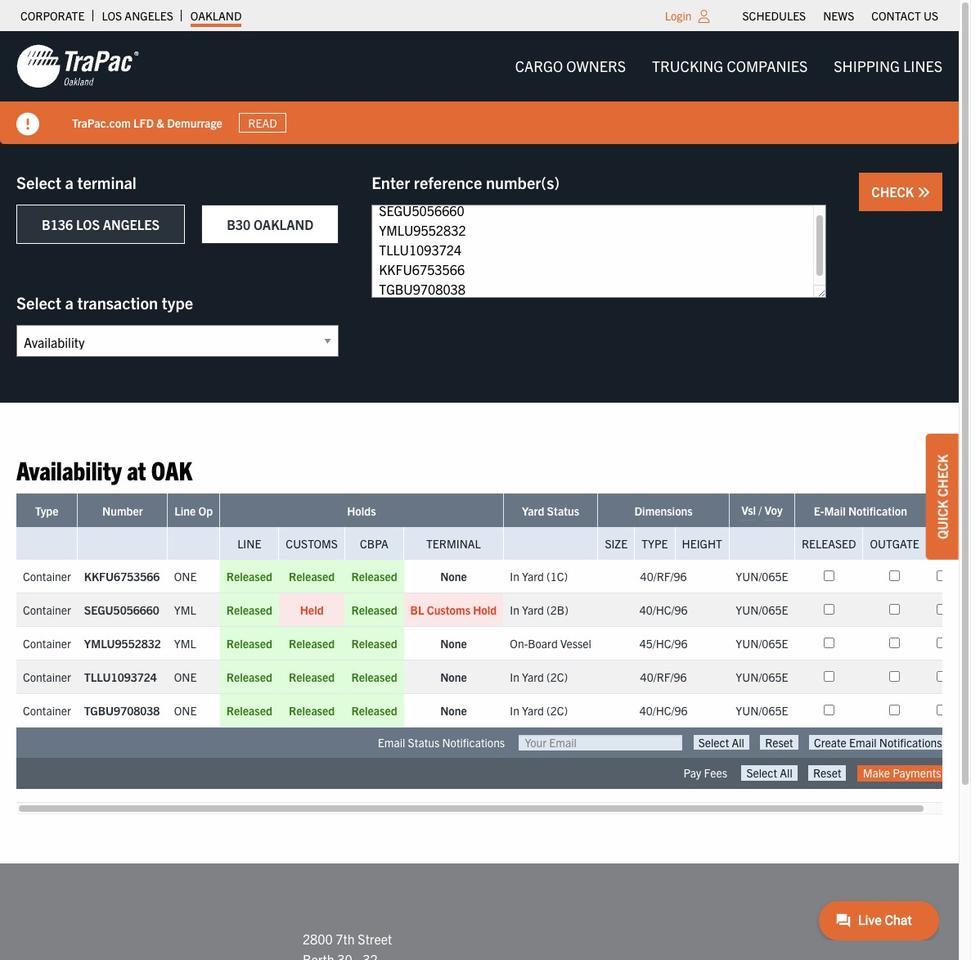 Task type: describe. For each thing, give the bounding box(es) containing it.
transaction
[[77, 292, 158, 313]]

0 horizontal spatial oakland
[[191, 8, 242, 23]]

e-
[[814, 504, 825, 518]]

line for line
[[237, 536, 261, 551]]

read
[[248, 115, 277, 130]]

one for tgbu9708038
[[174, 703, 197, 718]]

contact us
[[872, 8, 939, 23]]

status for yard
[[547, 504, 580, 518]]

corporate
[[20, 8, 85, 23]]

yml for ymlu9552832
[[174, 636, 196, 651]]

select for select a transaction type
[[16, 292, 61, 313]]

demurrage
[[167, 115, 222, 130]]

in yard (2c) for 40/rf/96
[[510, 670, 568, 685]]

notification
[[849, 504, 908, 518]]

banner containing cargo owners
[[0, 31, 971, 144]]

b136
[[42, 216, 73, 232]]

select a transaction type
[[16, 292, 193, 313]]

yun/065e for segu5056660
[[736, 603, 789, 617]]

none for tllu1093724
[[440, 670, 467, 685]]

check inside button
[[872, 183, 917, 200]]

notifications
[[442, 735, 505, 750]]

us
[[924, 8, 939, 23]]

type
[[162, 292, 193, 313]]

enter
[[372, 172, 410, 192]]

availability at oak
[[16, 453, 192, 485]]

(2c) for 40/hc/96
[[547, 703, 568, 718]]

0 horizontal spatial solid image
[[16, 113, 39, 136]]

none for tgbu9708038
[[440, 703, 467, 718]]

line for line op
[[175, 504, 196, 518]]

in yard (2c) for 40/hc/96
[[510, 703, 568, 718]]

in yard (1c)
[[510, 569, 568, 584]]

availability
[[16, 453, 122, 485]]

40/rf/96 for in yard (1c)
[[641, 569, 687, 584]]

a for terminal
[[65, 172, 74, 192]]

&
[[157, 115, 164, 130]]

yard for tgbu9708038
[[522, 703, 544, 718]]

reference
[[414, 172, 482, 192]]

trapac.com
[[72, 115, 131, 130]]

trucking companies link
[[639, 50, 821, 83]]

login link
[[665, 8, 692, 23]]

vessel
[[561, 636, 592, 651]]

owners
[[567, 56, 626, 75]]

0 vertical spatial type
[[35, 504, 59, 518]]

shipping lines
[[834, 56, 943, 75]]

container for segu5056660
[[23, 603, 71, 617]]

enter reference number(s)
[[372, 172, 560, 192]]

email
[[378, 735, 405, 750]]

on-board vessel
[[510, 636, 592, 651]]

fees
[[704, 766, 728, 780]]

cargo owners link
[[502, 50, 639, 83]]

select for select a terminal
[[16, 172, 61, 192]]

news
[[823, 8, 855, 23]]

shipping
[[834, 56, 900, 75]]

los angeles link
[[102, 4, 173, 27]]

lfd
[[133, 115, 154, 130]]

select a terminal
[[16, 172, 137, 192]]

2800
[[303, 930, 333, 947]]

status for email
[[408, 735, 440, 750]]

tllu1093724
[[84, 670, 157, 685]]

oak
[[151, 453, 192, 485]]

mail
[[825, 504, 846, 518]]

in for segu5056660
[[510, 603, 520, 617]]

terminal
[[77, 172, 137, 192]]

voy
[[765, 503, 783, 518]]

40/rf/96 for in yard (2c)
[[641, 670, 687, 685]]

make payments link
[[857, 766, 947, 781]]

none for ymlu9552832
[[440, 636, 467, 651]]

op
[[198, 504, 213, 518]]

1 vertical spatial angeles
[[103, 216, 160, 232]]

40/hc/96 for in yard (2b)
[[640, 603, 688, 617]]

oakland link
[[191, 4, 242, 27]]

0 horizontal spatial customs
[[286, 536, 338, 551]]

1 vertical spatial check
[[935, 454, 951, 496]]

2800 7th street footer
[[0, 863, 959, 960]]

cbpa
[[360, 536, 389, 551]]

schedules
[[743, 8, 806, 23]]

0 vertical spatial los
[[102, 8, 122, 23]]

solid image inside check button
[[917, 186, 931, 199]]

yard status
[[522, 504, 580, 518]]

oakland image
[[16, 43, 139, 89]]

e-mail notification
[[814, 504, 908, 518]]

1 horizontal spatial type
[[642, 536, 668, 551]]

los angeles
[[102, 8, 173, 23]]

contact us link
[[872, 4, 939, 27]]

yml for segu5056660
[[174, 603, 196, 617]]

in for tgbu9708038
[[510, 703, 520, 718]]

yard for kkfu6753566
[[522, 569, 544, 584]]

tgbu9708038
[[84, 703, 160, 718]]

2800 7th street
[[303, 930, 392, 947]]

kkfu6753566
[[84, 569, 160, 584]]

held
[[300, 603, 324, 617]]

ymlu9552832
[[84, 636, 161, 651]]

dimensions
[[635, 504, 693, 518]]

make payments
[[863, 766, 942, 780]]

yun/065e for kkfu6753566
[[736, 569, 789, 584]]

trapac.com lfd & demurrage
[[72, 115, 222, 130]]

number(s)
[[486, 172, 560, 192]]

7th
[[336, 930, 355, 947]]

cargo
[[515, 56, 563, 75]]

line op
[[175, 504, 213, 518]]

0 vertical spatial angeles
[[125, 8, 173, 23]]

segu5056660
[[84, 603, 159, 617]]

payments
[[893, 766, 942, 780]]

email status notifications
[[378, 735, 505, 750]]

pay fees
[[684, 766, 728, 780]]

(2b)
[[547, 603, 569, 617]]

quick check
[[935, 454, 951, 539]]

read link
[[239, 113, 287, 133]]

number
[[102, 504, 143, 518]]

corporate link
[[20, 4, 85, 27]]

b30 oakland
[[227, 216, 314, 232]]

pay for pay fees
[[684, 766, 702, 780]]



Task type: vqa. For each thing, say whether or not it's contained in the screenshot.


Task type: locate. For each thing, give the bounding box(es) containing it.
1 horizontal spatial status
[[547, 504, 580, 518]]

1 horizontal spatial check
[[935, 454, 951, 496]]

height
[[682, 536, 723, 551]]

solid image
[[16, 113, 39, 136], [917, 186, 931, 199]]

1 yun/065e from the top
[[736, 569, 789, 584]]

menu bar down the light image
[[502, 50, 956, 83]]

in for tllu1093724
[[510, 670, 520, 685]]

1 horizontal spatial oakland
[[254, 216, 314, 232]]

select up b136
[[16, 172, 61, 192]]

2 yun/065e from the top
[[736, 603, 789, 617]]

oakland
[[191, 8, 242, 23], [254, 216, 314, 232]]

(2c)
[[547, 670, 568, 685], [547, 703, 568, 718]]

2 (2c) from the top
[[547, 703, 568, 718]]

2 40/rf/96 from the top
[[641, 670, 687, 685]]

1 vertical spatial solid image
[[917, 186, 931, 199]]

1 40/rf/96 from the top
[[641, 569, 687, 584]]

3 container from the top
[[23, 636, 71, 651]]

0 vertical spatial one
[[174, 569, 197, 584]]

1 vertical spatial 40/rf/96
[[641, 670, 687, 685]]

(2c) for 40/rf/96
[[547, 670, 568, 685]]

1 horizontal spatial customs
[[427, 603, 471, 617]]

vsl / voy
[[742, 503, 783, 518]]

(1c)
[[547, 569, 568, 584]]

container
[[23, 569, 71, 584], [23, 603, 71, 617], [23, 636, 71, 651], [23, 670, 71, 685], [23, 703, 71, 718]]

los right corporate link
[[102, 8, 122, 23]]

1 a from the top
[[65, 172, 74, 192]]

None checkbox
[[824, 571, 835, 581], [890, 571, 900, 581], [824, 638, 835, 649], [937, 638, 948, 649], [824, 671, 835, 682], [937, 671, 948, 682], [824, 705, 835, 716], [824, 571, 835, 581], [890, 571, 900, 581], [824, 638, 835, 649], [937, 638, 948, 649], [824, 671, 835, 682], [937, 671, 948, 682], [824, 705, 835, 716]]

menu bar containing schedules
[[734, 4, 947, 27]]

outgate
[[870, 536, 920, 551]]

customs
[[286, 536, 338, 551], [427, 603, 471, 617]]

at
[[127, 453, 146, 485]]

customs right bl at bottom left
[[427, 603, 471, 617]]

0 vertical spatial line
[[175, 504, 196, 518]]

type down availability
[[35, 504, 59, 518]]

check button
[[860, 173, 943, 211]]

0 horizontal spatial status
[[408, 735, 440, 750]]

yml
[[174, 603, 196, 617], [174, 636, 196, 651]]

2 yml from the top
[[174, 636, 196, 651]]

a for transaction
[[65, 292, 74, 313]]

container left ymlu9552832
[[23, 636, 71, 651]]

1 vertical spatial type
[[642, 536, 668, 551]]

4 in from the top
[[510, 703, 520, 718]]

one right tllu1093724 on the left bottom
[[174, 670, 197, 685]]

yard for segu5056660
[[522, 603, 544, 617]]

container left segu5056660
[[23, 603, 71, 617]]

yml right ymlu9552832
[[174, 636, 196, 651]]

1 vertical spatial yml
[[174, 636, 196, 651]]

pay for pay
[[934, 504, 952, 518]]

0 vertical spatial select
[[16, 172, 61, 192]]

0 vertical spatial status
[[547, 504, 580, 518]]

one for kkfu6753566
[[174, 569, 197, 584]]

container for tgbu9708038
[[23, 703, 71, 718]]

2 select from the top
[[16, 292, 61, 313]]

select left transaction on the left of page
[[16, 292, 61, 313]]

3 in from the top
[[510, 670, 520, 685]]

in
[[510, 569, 520, 584], [510, 603, 520, 617], [510, 670, 520, 685], [510, 703, 520, 718]]

quick
[[935, 499, 951, 539]]

holds
[[347, 504, 376, 518]]

1 yml from the top
[[174, 603, 196, 617]]

5 yun/065e from the top
[[736, 703, 789, 718]]

in yard (2c)
[[510, 670, 568, 685], [510, 703, 568, 718]]

status right email
[[408, 735, 440, 750]]

1 vertical spatial los
[[76, 216, 100, 232]]

0 horizontal spatial pay
[[684, 766, 702, 780]]

0 vertical spatial menu bar
[[734, 4, 947, 27]]

quick check link
[[926, 433, 959, 559]]

los right b136
[[76, 216, 100, 232]]

1 container from the top
[[23, 569, 71, 584]]

4 yun/065e from the top
[[736, 670, 789, 685]]

1 vertical spatial (2c)
[[547, 703, 568, 718]]

0 vertical spatial in yard (2c)
[[510, 670, 568, 685]]

(2c) up your email email field
[[547, 703, 568, 718]]

yun/065e for ymlu9552832
[[736, 636, 789, 651]]

None checkbox
[[937, 571, 948, 581], [824, 604, 835, 615], [890, 604, 900, 615], [937, 604, 948, 615], [890, 638, 900, 649], [890, 671, 900, 682], [890, 705, 900, 716], [937, 705, 948, 716], [937, 571, 948, 581], [824, 604, 835, 615], [890, 604, 900, 615], [937, 604, 948, 615], [890, 638, 900, 649], [890, 671, 900, 682], [890, 705, 900, 716], [937, 705, 948, 716]]

2 none from the top
[[440, 636, 467, 651]]

container for kkfu6753566
[[23, 569, 71, 584]]

4 none from the top
[[440, 703, 467, 718]]

login
[[665, 8, 692, 23]]

pay
[[934, 504, 952, 518], [684, 766, 702, 780]]

board
[[528, 636, 558, 651]]

container left "kkfu6753566"
[[23, 569, 71, 584]]

size
[[605, 536, 628, 551]]

2 container from the top
[[23, 603, 71, 617]]

in for kkfu6753566
[[510, 569, 520, 584]]

companies
[[727, 56, 808, 75]]

1 vertical spatial pay
[[684, 766, 702, 780]]

0 vertical spatial pay
[[934, 504, 952, 518]]

one right tgbu9708038
[[174, 703, 197, 718]]

yard
[[522, 504, 545, 518], [522, 569, 544, 584], [522, 603, 544, 617], [522, 670, 544, 685], [522, 703, 544, 718]]

yun/065e for tllu1093724
[[736, 670, 789, 685]]

menu bar
[[734, 4, 947, 27], [502, 50, 956, 83]]

40/rf/96 down height
[[641, 569, 687, 584]]

hold
[[473, 603, 497, 617]]

0 vertical spatial 40/rf/96
[[641, 569, 687, 584]]

/
[[759, 503, 762, 518]]

40/hc/96 up "45/hc/96"
[[640, 603, 688, 617]]

vsl
[[742, 503, 756, 518]]

0 horizontal spatial los
[[76, 216, 100, 232]]

40/rf/96 down "45/hc/96"
[[641, 670, 687, 685]]

none for kkfu6753566
[[440, 569, 467, 584]]

los
[[102, 8, 122, 23], [76, 216, 100, 232]]

2 in from the top
[[510, 603, 520, 617]]

1 (2c) from the top
[[547, 670, 568, 685]]

container for tllu1093724
[[23, 670, 71, 685]]

1 horizontal spatial los
[[102, 8, 122, 23]]

customs left the cbpa
[[286, 536, 338, 551]]

container left tgbu9708038
[[23, 703, 71, 718]]

type down dimensions
[[642, 536, 668, 551]]

yun/065e for tgbu9708038
[[736, 703, 789, 718]]

pay left fees
[[684, 766, 702, 780]]

1 select from the top
[[16, 172, 61, 192]]

1 one from the top
[[174, 569, 197, 584]]

container left tllu1093724 on the left bottom
[[23, 670, 71, 685]]

banner
[[0, 31, 971, 144]]

check
[[872, 183, 917, 200], [935, 454, 951, 496]]

angeles down terminal
[[103, 216, 160, 232]]

1 vertical spatial 40/hc/96
[[640, 703, 688, 718]]

0 vertical spatial solid image
[[16, 113, 39, 136]]

oakland right los angeles link
[[191, 8, 242, 23]]

a left terminal
[[65, 172, 74, 192]]

1 horizontal spatial solid image
[[917, 186, 931, 199]]

1 horizontal spatial pay
[[934, 504, 952, 518]]

4 container from the top
[[23, 670, 71, 685]]

1 vertical spatial one
[[174, 670, 197, 685]]

status
[[547, 504, 580, 518], [408, 735, 440, 750]]

one
[[174, 569, 197, 584], [174, 670, 197, 685], [174, 703, 197, 718]]

a left transaction on the left of page
[[65, 292, 74, 313]]

yml right segu5056660
[[174, 603, 196, 617]]

2 vertical spatial one
[[174, 703, 197, 718]]

2 in yard (2c) from the top
[[510, 703, 568, 718]]

1 in from the top
[[510, 569, 520, 584]]

1 vertical spatial select
[[16, 292, 61, 313]]

0 vertical spatial (2c)
[[547, 670, 568, 685]]

2 a from the top
[[65, 292, 74, 313]]

status up (1c)
[[547, 504, 580, 518]]

b136 los angeles
[[42, 216, 160, 232]]

5 container from the top
[[23, 703, 71, 718]]

(2c) down on-board vessel
[[547, 670, 568, 685]]

None button
[[694, 735, 750, 750], [760, 735, 799, 750], [809, 735, 947, 750], [742, 766, 798, 780], [809, 766, 847, 780], [694, 735, 750, 750], [760, 735, 799, 750], [809, 735, 947, 750], [742, 766, 798, 780], [809, 766, 847, 780]]

1 vertical spatial in yard (2c)
[[510, 703, 568, 718]]

1 vertical spatial a
[[65, 292, 74, 313]]

menu bar up shipping
[[734, 4, 947, 27]]

light image
[[699, 10, 710, 23]]

yard for tllu1093724
[[522, 670, 544, 685]]

3 one from the top
[[174, 703, 197, 718]]

terminal
[[426, 536, 481, 551]]

45/hc/96
[[640, 636, 688, 651]]

40/hc/96
[[640, 603, 688, 617], [640, 703, 688, 718]]

line
[[175, 504, 196, 518], [237, 536, 261, 551]]

angeles left oakland link
[[125, 8, 173, 23]]

one for tllu1093724
[[174, 670, 197, 685]]

one right "kkfu6753566"
[[174, 569, 197, 584]]

40/hc/96 for in yard (2c)
[[640, 703, 688, 718]]

0 vertical spatial check
[[872, 183, 917, 200]]

Your Email email field
[[519, 735, 683, 751]]

bl
[[411, 603, 424, 617]]

select
[[16, 172, 61, 192], [16, 292, 61, 313]]

0 horizontal spatial type
[[35, 504, 59, 518]]

schedules link
[[743, 4, 806, 27]]

0 vertical spatial 40/hc/96
[[640, 603, 688, 617]]

1 vertical spatial customs
[[427, 603, 471, 617]]

container for ymlu9552832
[[23, 636, 71, 651]]

1 vertical spatial oakland
[[254, 216, 314, 232]]

1 vertical spatial status
[[408, 735, 440, 750]]

3 yun/065e from the top
[[736, 636, 789, 651]]

0 horizontal spatial line
[[175, 504, 196, 518]]

0 vertical spatial customs
[[286, 536, 338, 551]]

lines
[[904, 56, 943, 75]]

pay right "notification"
[[934, 504, 952, 518]]

1 vertical spatial menu bar
[[502, 50, 956, 83]]

make
[[863, 766, 891, 780]]

bl customs hold
[[411, 603, 497, 617]]

oakland right b30
[[254, 216, 314, 232]]

on-
[[510, 636, 528, 651]]

0 vertical spatial oakland
[[191, 8, 242, 23]]

contact
[[872, 8, 921, 23]]

in yard (2b)
[[510, 603, 569, 617]]

1 in yard (2c) from the top
[[510, 670, 568, 685]]

menu bar containing cargo owners
[[502, 50, 956, 83]]

3 none from the top
[[440, 670, 467, 685]]

street
[[358, 930, 392, 947]]

40/rf/96
[[641, 569, 687, 584], [641, 670, 687, 685]]

1 none from the top
[[440, 569, 467, 584]]

0 vertical spatial a
[[65, 172, 74, 192]]

a
[[65, 172, 74, 192], [65, 292, 74, 313]]

shipping lines link
[[821, 50, 956, 83]]

40/hc/96 down "45/hc/96"
[[640, 703, 688, 718]]

0 vertical spatial yml
[[174, 603, 196, 617]]

Enter reference number(s) text field
[[372, 205, 827, 298]]

2 40/hc/96 from the top
[[640, 703, 688, 718]]

1 horizontal spatial line
[[237, 536, 261, 551]]

2 one from the top
[[174, 670, 197, 685]]

1 vertical spatial line
[[237, 536, 261, 551]]

0 horizontal spatial check
[[872, 183, 917, 200]]

news link
[[823, 4, 855, 27]]

trucking
[[652, 56, 724, 75]]

1 40/hc/96 from the top
[[640, 603, 688, 617]]

b30
[[227, 216, 251, 232]]



